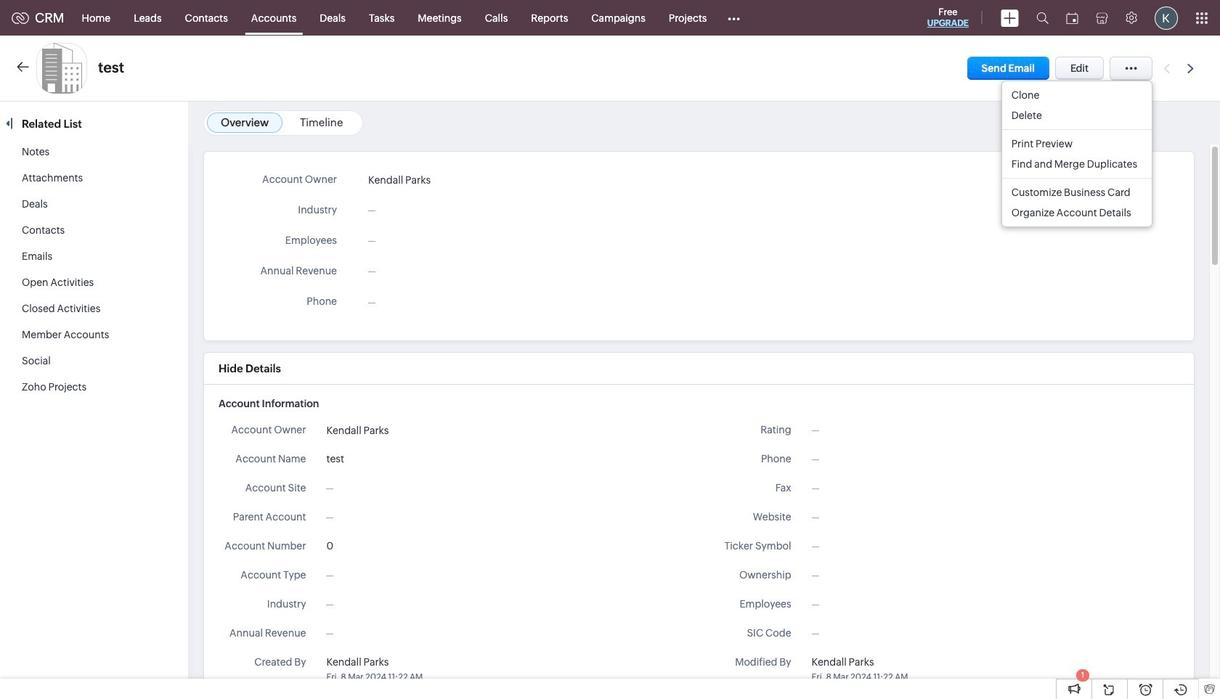 Task type: describe. For each thing, give the bounding box(es) containing it.
next record image
[[1188, 64, 1197, 73]]



Task type: locate. For each thing, give the bounding box(es) containing it.
logo image
[[12, 12, 29, 24]]



Task type: vqa. For each thing, say whether or not it's contained in the screenshot.
annual revenue
no



